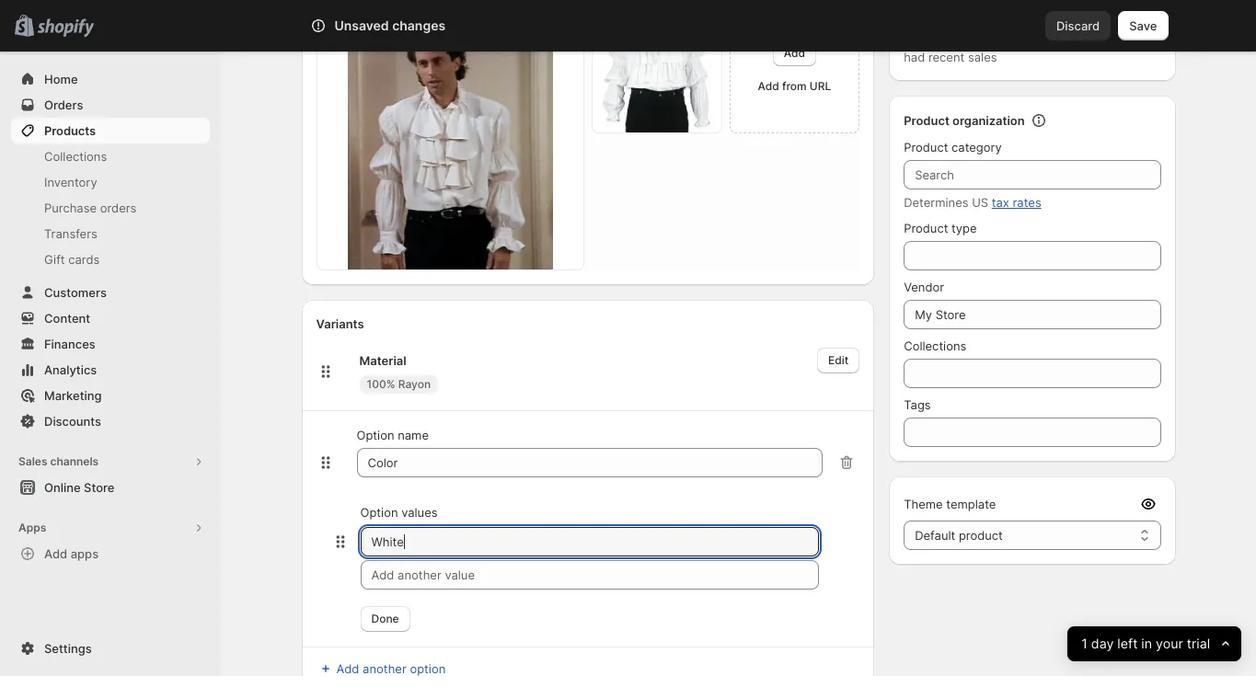 Task type: locate. For each thing, give the bounding box(es) containing it.
product for product category
[[904, 140, 949, 155]]

finances
[[44, 337, 96, 352]]

variants
[[316, 317, 364, 332]]

0 horizontal spatial add
[[44, 547, 67, 562]]

name
[[398, 428, 429, 443]]

collections
[[44, 149, 107, 164], [904, 339, 967, 354]]

tax rates link
[[992, 195, 1042, 210]]

shopify image
[[37, 19, 94, 37]]

Size text field
[[357, 449, 823, 478]]

product up product category
[[904, 113, 950, 128]]

discounts link
[[11, 409, 210, 435]]

unsaved changes
[[335, 17, 446, 33]]

1 horizontal spatial collections
[[904, 339, 967, 354]]

1 day left in your trial
[[1082, 636, 1211, 652]]

settings
[[44, 642, 92, 657]]

inventory link
[[11, 169, 210, 195]]

2 horizontal spatial add
[[784, 46, 806, 60]]

2 product from the top
[[904, 140, 949, 155]]

1 product from the top
[[904, 113, 950, 128]]

0 vertical spatial collections
[[44, 149, 107, 164]]

None text field
[[360, 528, 820, 557]]

transfers link
[[11, 221, 210, 247]]

1 horizontal spatial product
[[1073, 31, 1117, 46]]

option for option name
[[357, 428, 395, 443]]

add
[[784, 46, 806, 60], [758, 79, 780, 93], [44, 547, 67, 562]]

add inside button
[[784, 46, 806, 60]]

add for add
[[784, 46, 806, 60]]

1 vertical spatial option
[[360, 506, 398, 521]]

0 vertical spatial product
[[1073, 31, 1117, 46]]

tags
[[904, 398, 931, 413]]

1 horizontal spatial add
[[758, 79, 780, 93]]

collections down vendor
[[904, 339, 967, 354]]

0 horizontal spatial product
[[959, 529, 1004, 543]]

transfers
[[44, 227, 97, 241]]

add up the add from url button
[[784, 46, 806, 60]]

products
[[44, 123, 96, 138]]

template
[[947, 497, 997, 512]]

add left apps
[[44, 547, 67, 562]]

collections up 'inventory'
[[44, 149, 107, 164]]

1
[[1082, 636, 1088, 652]]

apps button
[[11, 516, 210, 541]]

material
[[360, 354, 407, 369]]

2 vertical spatial product
[[904, 221, 949, 236]]

add left from
[[758, 79, 780, 93]]

product category
[[904, 140, 1003, 155]]

done
[[372, 613, 399, 626]]

product type
[[904, 221, 977, 236]]

option left the name
[[357, 428, 395, 443]]

2 vertical spatial add
[[44, 547, 67, 562]]

option
[[357, 428, 395, 443], [360, 506, 398, 521]]

option for option values
[[360, 506, 398, 521]]

product
[[904, 113, 950, 128], [904, 140, 949, 155], [904, 221, 949, 236]]

apps
[[71, 547, 99, 562]]

option name
[[357, 428, 429, 443]]

Product category text field
[[904, 160, 1162, 190]]

3 product from the top
[[904, 221, 949, 236]]

insights
[[904, 31, 948, 46]]

0 horizontal spatial collections
[[44, 149, 107, 164]]

1 vertical spatial add
[[758, 79, 780, 93]]

add from url button
[[758, 79, 832, 93]]

1 vertical spatial product
[[904, 140, 949, 155]]

discard
[[1057, 18, 1101, 33]]

has
[[1120, 31, 1140, 46]]

0 vertical spatial option
[[357, 428, 395, 443]]

theme
[[904, 497, 943, 512]]

search
[[392, 18, 431, 33]]

product down determines
[[904, 221, 949, 236]]

product for product organization
[[904, 113, 950, 128]]

finances link
[[11, 331, 210, 357]]

product for product type
[[904, 221, 949, 236]]

channels
[[50, 455, 99, 469]]

100%
[[367, 378, 396, 392]]

your
[[1156, 636, 1184, 652]]

product right the
[[1073, 31, 1117, 46]]

insights will display when the product has had recent sales
[[904, 31, 1140, 64]]

0 vertical spatial add
[[784, 46, 806, 60]]

online store link
[[11, 475, 210, 501]]

determines
[[904, 195, 969, 210]]

changes
[[392, 17, 446, 33]]

determines us tax rates
[[904, 195, 1042, 210]]

content link
[[11, 306, 210, 331]]

sales channels button
[[11, 449, 210, 475]]

0 vertical spatial product
[[904, 113, 950, 128]]

add inside button
[[44, 547, 67, 562]]

gift cards
[[44, 252, 100, 267]]

product down template
[[959, 529, 1004, 543]]

online store button
[[0, 475, 221, 501]]

tax
[[992, 195, 1010, 210]]

option left values
[[360, 506, 398, 521]]

when
[[1017, 31, 1047, 46]]

product down product organization
[[904, 140, 949, 155]]

purchase
[[44, 201, 97, 215]]

online store
[[44, 481, 115, 495]]

marketing link
[[11, 383, 210, 409]]



Task type: vqa. For each thing, say whether or not it's contained in the screenshot.
AND
no



Task type: describe. For each thing, give the bounding box(es) containing it.
100% rayon
[[367, 378, 431, 392]]

Vendor text field
[[904, 300, 1162, 330]]

Product type text field
[[904, 241, 1162, 271]]

sales
[[969, 50, 998, 64]]

orders
[[44, 98, 83, 112]]

day
[[1092, 636, 1114, 652]]

add button
[[773, 40, 817, 66]]

had
[[904, 50, 926, 64]]

from
[[783, 79, 807, 93]]

gift
[[44, 252, 65, 267]]

add from url
[[758, 79, 832, 93]]

category
[[952, 140, 1003, 155]]

Tags text field
[[904, 418, 1162, 448]]

customers
[[44, 285, 107, 300]]

in
[[1142, 636, 1153, 652]]

option values
[[360, 506, 438, 521]]

online
[[44, 481, 81, 495]]

sales channels
[[18, 455, 99, 469]]

vendor
[[904, 280, 945, 295]]

marketing
[[44, 389, 102, 403]]

add for add from url
[[758, 79, 780, 93]]

save button
[[1119, 11, 1169, 41]]

add for add apps
[[44, 547, 67, 562]]

home link
[[11, 66, 210, 92]]

product inside insights will display when the product has had recent sales
[[1073, 31, 1117, 46]]

purchase orders link
[[11, 195, 210, 221]]

unsaved
[[335, 17, 389, 33]]

rates
[[1013, 195, 1042, 210]]

discard button
[[1046, 11, 1112, 41]]

save
[[1130, 18, 1158, 33]]

the
[[1051, 31, 1069, 46]]

Add another value text field
[[360, 561, 820, 591]]

product organization
[[904, 113, 1025, 128]]

url
[[810, 79, 832, 93]]

trial
[[1187, 636, 1211, 652]]

cards
[[68, 252, 100, 267]]

done button
[[360, 607, 410, 633]]

analytics link
[[11, 357, 210, 383]]

1 vertical spatial product
[[959, 529, 1004, 543]]

products link
[[11, 118, 210, 144]]

values
[[402, 506, 438, 521]]

edit button
[[818, 348, 860, 374]]

theme template
[[904, 497, 997, 512]]

1 day left in your trial button
[[1068, 627, 1242, 662]]

content
[[44, 311, 90, 326]]

apps
[[18, 521, 46, 535]]

customers link
[[11, 280, 210, 306]]

us
[[972, 195, 989, 210]]

Collections text field
[[904, 359, 1162, 389]]

search button
[[361, 11, 895, 41]]

orders link
[[11, 92, 210, 118]]

edit
[[829, 354, 849, 368]]

left
[[1118, 636, 1138, 652]]

default product
[[915, 529, 1004, 543]]

type
[[952, 221, 977, 236]]

organization
[[953, 113, 1025, 128]]

add apps button
[[11, 541, 210, 567]]

display
[[973, 31, 1013, 46]]

purchase orders
[[44, 201, 137, 215]]

1 vertical spatial collections
[[904, 339, 967, 354]]

analytics
[[44, 363, 97, 378]]

add apps
[[44, 547, 99, 562]]

orders
[[100, 201, 137, 215]]

will
[[952, 31, 970, 46]]

default
[[915, 529, 956, 543]]

discounts
[[44, 414, 101, 429]]

store
[[84, 481, 115, 495]]

collections link
[[11, 144, 210, 169]]

sales
[[18, 455, 47, 469]]

recent
[[929, 50, 965, 64]]

inventory
[[44, 175, 97, 190]]

gift cards link
[[11, 247, 210, 273]]

settings link
[[11, 636, 210, 662]]



